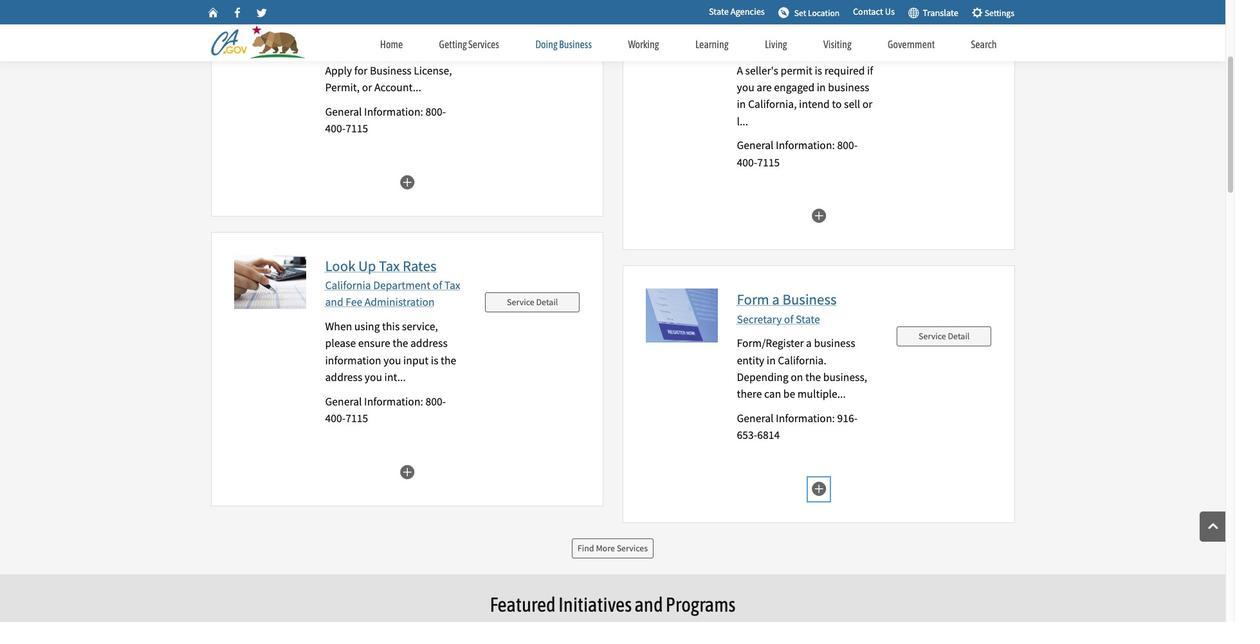 Task type: describe. For each thing, give the bounding box(es) containing it.
using
[[354, 320, 380, 334]]

service detail for look up tax rates
[[507, 297, 558, 308]]

a for form
[[773, 290, 780, 309]]

general information: for form a business
[[737, 412, 838, 426]]

california for look up tax rates
[[325, 279, 371, 293]]

look up tax rates
[[325, 257, 437, 275]]

1 horizontal spatial services
[[617, 543, 648, 555]]

set
[[795, 8, 807, 19]]

1 horizontal spatial business
[[559, 39, 592, 50]]

secretary of state
[[737, 313, 820, 327]]

0 horizontal spatial state
[[709, 6, 729, 17]]

visiting
[[824, 39, 852, 50]]

contact us
[[853, 6, 895, 17]]

learning link
[[678, 26, 747, 58]]

working link
[[610, 26, 678, 58]]

on
[[791, 371, 803, 385]]

business inside form/register a business entity in california. depending on the business, there can be multiple...
[[814, 337, 856, 351]]

getting        services link
[[421, 26, 517, 58]]

ca.gov logo image
[[211, 25, 311, 61]]

be
[[784, 388, 796, 402]]

if
[[867, 63, 874, 78]]

form
[[737, 290, 770, 309]]

1 horizontal spatial state
[[796, 313, 820, 327]]

living
[[765, 39, 788, 50]]

0 vertical spatial 800-
[[426, 105, 446, 119]]

location
[[808, 8, 840, 19]]

apply for sellers permit
[[737, 0, 881, 19]]

compass image
[[778, 6, 790, 18]]

depending
[[737, 371, 789, 385]]

400- for look up tax rates
[[325, 412, 346, 426]]

initiatives
[[559, 594, 632, 617]]

int...
[[385, 371, 406, 385]]

0 vertical spatial the
[[393, 337, 408, 351]]

information
[[325, 354, 381, 368]]

engaged
[[774, 80, 815, 95]]

translate
[[919, 7, 959, 19]]

set location
[[795, 8, 840, 19]]

doing
[[536, 39, 558, 50]]

contact us link
[[853, 5, 895, 19]]

settings
[[983, 8, 1015, 19]]

search
[[972, 39, 997, 50]]

are
[[757, 80, 772, 95]]

0 horizontal spatial address
[[325, 371, 363, 385]]

or inside the 'apply for business license, permit, or account...'
[[362, 80, 372, 95]]

search button
[[953, 26, 1015, 60]]

up
[[358, 257, 376, 275]]

business for form a business
[[783, 290, 837, 309]]

is inside the when using this service, please ensure the address information you input is the address you int...
[[431, 354, 439, 368]]

administration up the 'apply for business license, permit, or account...'
[[365, 39, 435, 53]]

find
[[578, 543, 594, 555]]

settings button
[[968, 1, 1019, 23]]

permit
[[839, 0, 881, 19]]

california department of tax and fee administration up the 'apply for business license, permit, or account...'
[[325, 22, 461, 53]]

of for is
[[845, 22, 854, 36]]

open and close toggle to expand or shrink services card for apply for business license service image
[[399, 173, 415, 190]]

1 vertical spatial the
[[441, 354, 456, 368]]

0 vertical spatial in
[[817, 80, 826, 95]]

sell
[[844, 97, 861, 112]]

permit,
[[325, 80, 360, 95]]

information: for apply for sellers permit
[[776, 139, 835, 153]]

license,
[[414, 63, 452, 78]]

800- 400-7115 for look up tax rates
[[325, 395, 446, 426]]

apply for business license, permit, or account...
[[325, 63, 452, 95]]

seller's
[[746, 63, 779, 78]]

general information: down the account...
[[325, 105, 426, 119]]

apply for business license service icon image
[[234, 0, 306, 53]]

general for form a business
[[737, 412, 774, 426]]

look up tax rates link
[[325, 257, 437, 275]]

california up permit,
[[325, 22, 371, 36]]

tax for license,
[[445, 22, 461, 36]]

california department of tax and fee administration for look up tax rates
[[325, 279, 461, 310]]

form a business service icon image
[[646, 289, 718, 343]]

detail for look up tax rates
[[536, 297, 558, 308]]

home link
[[362, 26, 421, 58]]

living link
[[747, 26, 806, 58]]

visiting link
[[806, 26, 870, 58]]

service detail for form a business
[[919, 331, 970, 342]]

and for a
[[737, 39, 755, 53]]

intend
[[799, 97, 830, 112]]

sellers
[[795, 0, 837, 19]]

getting
[[439, 39, 467, 50]]

permit
[[781, 63, 813, 78]]

service for look up tax rates
[[507, 297, 535, 308]]

department for apply for sellers permit
[[785, 22, 842, 36]]

general for look up tax rates
[[325, 395, 362, 409]]

form/register a business entity in california. depending on the business, there can be multiple...
[[737, 337, 868, 402]]

set location button
[[774, 1, 844, 23]]

gear image
[[972, 6, 983, 18]]

agencies
[[731, 6, 765, 17]]

apply for apply for business license, permit, or account...
[[325, 63, 352, 78]]

and for when
[[325, 296, 344, 310]]

information: down the account...
[[364, 105, 423, 119]]

business inside a seller's permit is required if you are engaged in business in california, intend to sell or l...
[[828, 80, 870, 95]]

learning
[[696, 39, 729, 50]]

and left programs
[[635, 594, 663, 617]]

there
[[737, 388, 762, 402]]

california department of tax and fee administration link for look up tax rates
[[325, 279, 461, 310]]

can
[[765, 388, 781, 402]]

form/register
[[737, 337, 804, 351]]

government link
[[870, 26, 953, 58]]

business for apply for business license, permit, or account...
[[370, 63, 412, 78]]

secretary of state link
[[737, 313, 820, 327]]

a
[[737, 63, 743, 78]]

apply for sellers permit service icon image
[[646, 0, 718, 53]]

general down permit,
[[325, 105, 362, 119]]

tax for is
[[856, 22, 872, 36]]

programs
[[666, 594, 736, 617]]

look
[[325, 257, 356, 275]]

information: for look up tax rates
[[364, 395, 423, 409]]

find more services
[[578, 543, 648, 555]]

home
[[380, 39, 403, 50]]

business,
[[824, 371, 868, 385]]

this
[[382, 320, 400, 334]]

rates
[[403, 257, 437, 275]]

california department of tax and fee administration link up the 'apply for business license, permit, or account...'
[[325, 22, 461, 53]]

open and close toggle to expand or shrink services card for apply for sellers permit service image
[[811, 207, 827, 224]]

working
[[628, 39, 659, 50]]

service detail link for apply for sellers permit
[[897, 36, 992, 56]]

when using this service, please ensure the address information you input is the address you int...
[[325, 320, 456, 385]]

0 vertical spatial 800- 400-7115
[[325, 105, 446, 136]]

tax for service,
[[445, 279, 461, 293]]



Task type: locate. For each thing, give the bounding box(es) containing it.
800- 400-7115 down int...
[[325, 395, 446, 426]]

1 vertical spatial address
[[325, 371, 363, 385]]

and up a
[[737, 39, 755, 53]]

california department of tax and fee administration down look up tax rates link
[[325, 279, 461, 310]]

featured initiatives and programs
[[490, 594, 736, 617]]

7115 for look up tax rates
[[346, 412, 368, 426]]

address down information
[[325, 371, 363, 385]]

general information: down be
[[737, 412, 838, 426]]

or inside a seller's permit is required if you are engaged in business in california, intend to sell or l...
[[863, 97, 873, 112]]

service for apply for sellers permit
[[919, 40, 946, 52]]

a seller's permit is required if you are engaged in business in california, intend to sell or l...
[[737, 63, 874, 129]]

2 vertical spatial you
[[365, 371, 382, 385]]

apply for apply for sellers permit
[[737, 0, 772, 19]]

800- down 'input'
[[426, 395, 446, 409]]

800- 400-7115 for apply for sellers permit
[[737, 139, 858, 170]]

0 horizontal spatial a
[[773, 290, 780, 309]]

banner containing state agencies
[[0, 0, 1226, 61]]

featured
[[490, 594, 556, 617]]

department for look up tax rates
[[373, 279, 431, 293]]

800- for look up tax rates
[[426, 395, 446, 409]]

fee left home
[[346, 39, 362, 53]]

california department of tax and fee administration link down "set"
[[737, 22, 872, 53]]

0 horizontal spatial is
[[431, 354, 439, 368]]

of up visiting
[[845, 22, 854, 36]]

for for sellers
[[775, 0, 792, 19]]

is inside a seller's permit is required if you are engaged in business in california, intend to sell or l...
[[815, 63, 823, 78]]

business up sell
[[828, 80, 870, 95]]

detail for apply for sellers permit
[[948, 40, 970, 52]]

department down the set location
[[785, 22, 842, 36]]

for inside the 'apply for business license, permit, or account...'
[[354, 63, 368, 78]]

for
[[775, 0, 792, 19], [354, 63, 368, 78]]

california department of tax and fee administration
[[325, 22, 461, 53], [737, 22, 872, 53], [325, 279, 461, 310]]

banner
[[0, 0, 1226, 61]]

is right "permit"
[[815, 63, 823, 78]]

2 vertical spatial 800- 400-7115
[[325, 395, 446, 426]]

in up l...
[[737, 97, 746, 112]]

services
[[469, 39, 499, 50], [617, 543, 648, 555]]

globe image
[[908, 6, 919, 18]]

and up when
[[325, 296, 344, 310]]

general information: for look up tax rates
[[325, 395, 426, 409]]

you left int...
[[365, 371, 382, 385]]

2 horizontal spatial in
[[817, 80, 826, 95]]

1 vertical spatial business
[[814, 337, 856, 351]]

apply inside the 'apply for business license, permit, or account...'
[[325, 63, 352, 78]]

california,
[[748, 97, 797, 112]]

0 vertical spatial services
[[469, 39, 499, 50]]

in down 'form/register'
[[767, 354, 776, 368]]

7115
[[346, 122, 368, 136], [758, 156, 780, 170], [346, 412, 368, 426]]

6814
[[758, 429, 780, 443]]

2 vertical spatial 800-
[[426, 395, 446, 409]]

when
[[325, 320, 352, 334]]

2 horizontal spatial business
[[783, 290, 837, 309]]

fee for apply for sellers permit
[[758, 39, 774, 53]]

0 vertical spatial state
[[709, 6, 729, 17]]

1 vertical spatial 7115
[[758, 156, 780, 170]]

information: down intend
[[776, 139, 835, 153]]

800- down license,
[[426, 105, 446, 119]]

you inside a seller's permit is required if you are engaged in business in california, intend to sell or l...
[[737, 80, 755, 95]]

0 horizontal spatial apply
[[325, 63, 352, 78]]

of for license,
[[433, 22, 442, 36]]

doing business link
[[517, 26, 610, 58]]

apply for sellers permit link
[[737, 0, 881, 19]]

service detail link for look up tax rates
[[485, 293, 580, 313]]

1 horizontal spatial you
[[384, 354, 401, 368]]

california down look
[[325, 279, 371, 293]]

form a business link
[[737, 290, 837, 309]]

916-
[[838, 412, 858, 426]]

department
[[373, 22, 431, 36], [785, 22, 842, 36], [373, 279, 431, 293]]

department up home
[[373, 22, 431, 36]]

business inside the 'apply for business license, permit, or account...'
[[370, 63, 412, 78]]

fee
[[346, 39, 362, 53], [758, 39, 774, 53], [346, 296, 362, 310]]

1 vertical spatial a
[[806, 337, 812, 351]]

you up int...
[[384, 354, 401, 368]]

0 horizontal spatial business
[[370, 63, 412, 78]]

of for service,
[[433, 279, 442, 293]]

800- 400-7115 down the account...
[[325, 105, 446, 136]]

getting        services
[[439, 39, 499, 50]]

address down service,
[[411, 337, 448, 351]]

1 vertical spatial business
[[370, 63, 412, 78]]

california down agencies
[[737, 22, 783, 36]]

information: down be
[[776, 412, 835, 426]]

1 vertical spatial 800- 400-7115
[[737, 139, 858, 170]]

653-
[[737, 429, 758, 443]]

in
[[817, 80, 826, 95], [737, 97, 746, 112], [767, 354, 776, 368]]

state left agencies
[[709, 6, 729, 17]]

department down "rates"
[[373, 279, 431, 293]]

0 vertical spatial 7115
[[346, 122, 368, 136]]

2 vertical spatial in
[[767, 354, 776, 368]]

california for apply for sellers permit
[[737, 22, 783, 36]]

business up secretary of state link
[[783, 290, 837, 309]]

400- down information
[[325, 412, 346, 426]]

required
[[825, 63, 865, 78]]

0 horizontal spatial services
[[469, 39, 499, 50]]

contact
[[853, 6, 884, 17]]

general down information
[[325, 395, 362, 409]]

0 vertical spatial is
[[815, 63, 823, 78]]

l...
[[737, 114, 749, 129]]

service detail link for form a business
[[897, 327, 992, 347]]

fee up seller's
[[758, 39, 774, 53]]

in inside form/register a business entity in california. depending on the business, there can be multiple...
[[767, 354, 776, 368]]

information: for form a business
[[776, 412, 835, 426]]

2 vertical spatial 7115
[[346, 412, 368, 426]]

1 vertical spatial in
[[737, 97, 746, 112]]

of down "rates"
[[433, 279, 442, 293]]

entity
[[737, 354, 765, 368]]

california department of tax and fee administration link down look up tax rates link
[[325, 279, 461, 310]]

916- 653-6814
[[737, 412, 858, 443]]

1 horizontal spatial apply
[[737, 0, 772, 19]]

business
[[559, 39, 592, 50], [370, 63, 412, 78], [783, 290, 837, 309]]

7115 down california,
[[758, 156, 780, 170]]

800- for apply for sellers permit
[[838, 139, 858, 153]]

800- 400-7115
[[325, 105, 446, 136], [737, 139, 858, 170], [325, 395, 446, 426]]

services right more
[[617, 543, 648, 555]]

1 vertical spatial apply
[[325, 63, 352, 78]]

1 horizontal spatial the
[[441, 354, 456, 368]]

0 vertical spatial 400-
[[325, 122, 346, 136]]

for for business
[[354, 63, 368, 78]]

the inside form/register a business entity in california. depending on the business, there can be multiple...
[[806, 371, 821, 385]]

california department of tax and fee administration for apply for sellers permit
[[737, 22, 872, 53]]

look up tax rates service icon image
[[234, 255, 306, 309]]

general up 653-
[[737, 412, 774, 426]]

a for form/register
[[806, 337, 812, 351]]

0 horizontal spatial the
[[393, 337, 408, 351]]

information: down int...
[[364, 395, 423, 409]]

1 vertical spatial or
[[863, 97, 873, 112]]

0 horizontal spatial for
[[354, 63, 368, 78]]

you down a
[[737, 80, 755, 95]]

2 horizontal spatial you
[[737, 80, 755, 95]]

service,
[[402, 320, 438, 334]]

1 horizontal spatial is
[[815, 63, 823, 78]]

translate link
[[908, 4, 959, 21]]

1 vertical spatial you
[[384, 354, 401, 368]]

1 vertical spatial is
[[431, 354, 439, 368]]

7115 for apply for sellers permit
[[758, 156, 780, 170]]

fee up using
[[346, 296, 362, 310]]

administration up this
[[365, 296, 435, 310]]

1 horizontal spatial or
[[863, 97, 873, 112]]

us
[[885, 6, 895, 17]]

administration
[[365, 39, 435, 53], [777, 39, 847, 53], [365, 296, 435, 310]]

secretary
[[737, 313, 782, 327]]

general down l...
[[737, 139, 774, 153]]

account...
[[375, 80, 421, 95]]

to
[[832, 97, 842, 112]]

california department of tax and fee administration link
[[325, 22, 461, 53], [737, 22, 872, 53], [325, 279, 461, 310]]

0 vertical spatial business
[[828, 80, 870, 95]]

business up the account...
[[370, 63, 412, 78]]

1 horizontal spatial a
[[806, 337, 812, 351]]

administration up "permit"
[[777, 39, 847, 53]]

2 vertical spatial the
[[806, 371, 821, 385]]

apply up permit,
[[325, 63, 352, 78]]

7115 down information
[[346, 412, 368, 426]]

for up permit,
[[354, 63, 368, 78]]

1 vertical spatial state
[[796, 313, 820, 327]]

government
[[888, 39, 935, 50]]

800- down sell
[[838, 139, 858, 153]]

service detail for apply for sellers permit
[[919, 40, 970, 52]]

california
[[325, 22, 371, 36], [737, 22, 783, 36], [325, 279, 371, 293]]

open and close toggle to expand or shrink services card for form a business service image
[[811, 481, 827, 497]]

find more services link
[[572, 539, 654, 559]]

in up intend
[[817, 80, 826, 95]]

services inside banner
[[469, 39, 499, 50]]

state down form a business
[[796, 313, 820, 327]]

form a business
[[737, 290, 837, 309]]

0 vertical spatial or
[[362, 80, 372, 95]]

of down form a business link
[[784, 313, 794, 327]]

and for apply
[[325, 39, 344, 53]]

california.
[[778, 354, 827, 368]]

please
[[325, 337, 356, 351]]

more
[[596, 543, 615, 555]]

general information: for apply for sellers permit
[[737, 139, 838, 153]]

service detail link
[[485, 36, 580, 56], [897, 36, 992, 56], [485, 293, 580, 313], [897, 327, 992, 347]]

or right sell
[[863, 97, 873, 112]]

1 horizontal spatial in
[[767, 354, 776, 368]]

the down this
[[393, 337, 408, 351]]

2 vertical spatial business
[[783, 290, 837, 309]]

0 vertical spatial apply
[[737, 0, 772, 19]]

0 horizontal spatial or
[[362, 80, 372, 95]]

a
[[773, 290, 780, 309], [806, 337, 812, 351]]

multiple...
[[798, 388, 846, 402]]

california department of tax and fee administration link for apply for sellers permit
[[737, 22, 872, 53]]

general
[[325, 105, 362, 119], [737, 139, 774, 153], [325, 395, 362, 409], [737, 412, 774, 426]]

1 horizontal spatial address
[[411, 337, 448, 351]]

1 vertical spatial for
[[354, 63, 368, 78]]

a up secretary of state
[[773, 290, 780, 309]]

general information:
[[325, 105, 426, 119], [737, 139, 838, 153], [325, 395, 426, 409], [737, 412, 838, 426]]

a inside form/register a business entity in california. depending on the business, there can be multiple...
[[806, 337, 812, 351]]

state
[[709, 6, 729, 17], [796, 313, 820, 327]]

0 vertical spatial you
[[737, 80, 755, 95]]

business up business,
[[814, 337, 856, 351]]

state agencies
[[709, 6, 765, 17]]

services right getting
[[469, 39, 499, 50]]

0 horizontal spatial in
[[737, 97, 746, 112]]

doing business
[[536, 39, 592, 50]]

general for apply for sellers permit
[[737, 139, 774, 153]]

400- down permit,
[[325, 122, 346, 136]]

1 horizontal spatial for
[[775, 0, 792, 19]]

general information: down california,
[[737, 139, 838, 153]]

the right 'input'
[[441, 354, 456, 368]]

the
[[393, 337, 408, 351], [441, 354, 456, 368], [806, 371, 821, 385]]

is right 'input'
[[431, 354, 439, 368]]

apply left compass "image"
[[737, 0, 772, 19]]

california department of tax and fee administration down "set"
[[737, 22, 872, 53]]

800- 400-7115 down intend
[[737, 139, 858, 170]]

or right permit,
[[362, 80, 372, 95]]

ensure
[[358, 337, 390, 351]]

400- down l...
[[737, 156, 758, 170]]

2 horizontal spatial the
[[806, 371, 821, 385]]

service for form a business
[[919, 331, 946, 342]]

0 vertical spatial for
[[775, 0, 792, 19]]

a up the "california."
[[806, 337, 812, 351]]

and
[[325, 39, 344, 53], [737, 39, 755, 53], [325, 296, 344, 310], [635, 594, 663, 617]]

1 vertical spatial services
[[617, 543, 648, 555]]

detail
[[536, 40, 558, 52], [948, 40, 970, 52], [536, 297, 558, 308], [948, 331, 970, 342]]

1 vertical spatial 400-
[[737, 156, 758, 170]]

administration for look up tax rates
[[365, 296, 435, 310]]

fee for look up tax rates
[[346, 296, 362, 310]]

and up permit,
[[325, 39, 344, 53]]

tax
[[445, 22, 461, 36], [856, 22, 872, 36], [379, 257, 400, 275], [445, 279, 461, 293]]

information:
[[364, 105, 423, 119], [776, 139, 835, 153], [364, 395, 423, 409], [776, 412, 835, 426]]

service
[[507, 40, 535, 52], [919, 40, 946, 52], [507, 297, 535, 308], [919, 331, 946, 342]]

is
[[815, 63, 823, 78], [431, 354, 439, 368]]

800-
[[426, 105, 446, 119], [838, 139, 858, 153], [426, 395, 446, 409]]

the right on
[[806, 371, 821, 385]]

or
[[362, 80, 372, 95], [863, 97, 873, 112]]

administration for apply for sellers permit
[[777, 39, 847, 53]]

detail for form a business
[[948, 331, 970, 342]]

of up getting
[[433, 22, 442, 36]]

of
[[433, 22, 442, 36], [845, 22, 854, 36], [433, 279, 442, 293], [784, 313, 794, 327]]

7115 down permit,
[[346, 122, 368, 136]]

0 vertical spatial business
[[559, 39, 592, 50]]

for left "set"
[[775, 0, 792, 19]]

2 vertical spatial 400-
[[325, 412, 346, 426]]

state agencies link
[[709, 5, 765, 19]]

1 vertical spatial 800-
[[838, 139, 858, 153]]

0 horizontal spatial you
[[365, 371, 382, 385]]

input
[[404, 354, 429, 368]]

400- for apply for sellers permit
[[737, 156, 758, 170]]

general information: down int...
[[325, 395, 426, 409]]

open and close toggle to expand or shrink services card for look up tax rates service image
[[399, 464, 415, 480]]

business right doing at the left
[[559, 39, 592, 50]]

0 vertical spatial address
[[411, 337, 448, 351]]

400-
[[325, 122, 346, 136], [737, 156, 758, 170], [325, 412, 346, 426]]

0 vertical spatial a
[[773, 290, 780, 309]]

you
[[737, 80, 755, 95], [384, 354, 401, 368], [365, 371, 382, 385]]



Task type: vqa. For each thing, say whether or not it's contained in the screenshot.
916- 653-6814
yes



